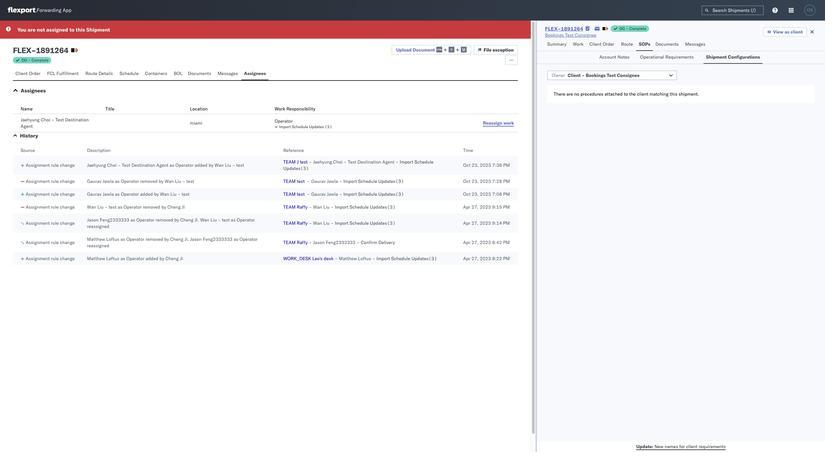 Task type: describe. For each thing, give the bounding box(es) containing it.
route for route details
[[85, 71, 97, 76]]

wan inside jason feng2333333 as operator removed by cheng ji. wan liu - test as operator reassigned
[[200, 217, 209, 223]]

2 horizontal spatial jaehyung
[[313, 159, 332, 165]]

pm for oct 23, 2023 7:06 pm
[[503, 192, 510, 197]]

sops button
[[637, 38, 653, 51]]

cheng for matthew loftus as operator added by cheng ji
[[166, 256, 179, 262]]

messages for rightmost messages button
[[685, 41, 706, 47]]

shipment inside "button"
[[706, 54, 727, 60]]

you
[[17, 26, 26, 33]]

team for jaehyung choi - test destination agent as operator added by wan liu - test
[[283, 159, 296, 165]]

messages for the leftmost messages button
[[218, 71, 238, 76]]

reassign work
[[483, 120, 514, 126]]

leo's
[[312, 256, 323, 262]]

route button
[[619, 38, 637, 51]]

details
[[99, 71, 113, 76]]

j
[[297, 159, 299, 165]]

assignment rule change for matthew loftus as operator added by cheng ji
[[26, 256, 75, 262]]

work_desk leo's desk - matthew loftus - import schedule updates(3)
[[283, 256, 437, 262]]

file exception
[[484, 47, 514, 53]]

7:06
[[492, 192, 502, 197]]

removed down gaurav jawla as operator added by wan liu - test
[[143, 204, 160, 210]]

jason inside jason feng2333333 as operator removed by cheng ji. wan liu - test as operator reassigned
[[87, 217, 99, 223]]

description
[[87, 148, 111, 153]]

1 vertical spatial to
[[624, 91, 628, 97]]

pm for oct 23, 2023 7:28 pm
[[503, 179, 510, 184]]

there are no procedures attached to the client matching this shipment.
[[554, 91, 699, 97]]

pm for apr 27, 2023 8:42 pm
[[503, 240, 510, 246]]

shipment.
[[679, 91, 699, 97]]

rule for jason feng2333333 as operator removed by cheng ji. wan liu - test as operator reassigned
[[51, 221, 59, 226]]

change for matthew loftus as operator added by cheng ji
[[60, 256, 75, 262]]

0 horizontal spatial client
[[15, 71, 28, 76]]

reassigned inside matthew loftus as operator removed by cheng ji. jason feng2333333 as operator reassigned
[[87, 243, 109, 249]]

os button
[[803, 3, 818, 18]]

by for gaurav jawla as operator added by wan liu - test
[[154, 192, 159, 197]]

order for right client order button
[[603, 41, 615, 47]]

app
[[63, 7, 71, 13]]

27, for apr 27, 2023 8:42 pm
[[472, 240, 479, 246]]

1 vertical spatial dg - complete
[[22, 58, 49, 63]]

assignment rule change for gaurav jawla as operator added by wan liu - test
[[26, 192, 75, 197]]

choi for jaehyung choi - test destination agent as operator added by wan liu - test
[[107, 162, 117, 168]]

updates
[[309, 124, 324, 129]]

1 vertical spatial this
[[670, 91, 678, 97]]

1 horizontal spatial client
[[686, 444, 698, 450]]

flex
[[13, 45, 31, 55]]

matthew for matthew loftus as operator removed by cheng ji. jason feng2333333 as operator reassigned
[[87, 237, 105, 242]]

jason feng2333333 as operator removed by cheng ji. wan liu - test as operator reassigned
[[87, 217, 255, 230]]

operational requirements
[[640, 54, 694, 60]]

cheng for jason feng2333333 as operator removed by cheng ji. wan liu - test as operator reassigned
[[180, 217, 194, 223]]

by for gaurav jawla as operator removed by wan liu - test
[[159, 179, 164, 184]]

removed for loftus
[[146, 237, 163, 242]]

route details button
[[83, 68, 117, 80]]

assignment rule change for wan liu - test as operator removed by cheng ji
[[26, 204, 75, 210]]

1 horizontal spatial messages button
[[683, 38, 709, 51]]

work
[[504, 120, 514, 126]]

0 vertical spatial bookings
[[545, 32, 564, 38]]

apr 27, 2023 9:15 pm
[[463, 204, 510, 210]]

cheng for matthew loftus as operator removed by cheng ji. jason feng2333333 as operator reassigned
[[170, 237, 183, 242]]

operational
[[640, 54, 664, 60]]

os
[[807, 8, 813, 13]]

assignment rule change for jaehyung choi - test destination agent as operator added by wan liu - test
[[26, 162, 75, 168]]

apr for apr 27, 2023 9:15 pm
[[463, 204, 471, 210]]

rule for matthew loftus as operator removed by cheng ji. jason feng2333333 as operator reassigned
[[51, 240, 59, 246]]

desk
[[324, 256, 334, 262]]

feng2333333 inside matthew loftus as operator removed by cheng ji. jason feng2333333 as operator reassigned
[[203, 237, 233, 242]]

7:28
[[492, 179, 502, 184]]

1 raffy from the top
[[297, 204, 308, 210]]

flex-
[[545, 25, 561, 32]]

update:
[[637, 444, 654, 450]]

2 horizontal spatial choi
[[333, 159, 343, 165]]

attached
[[605, 91, 623, 97]]

apr 27, 2023 8:22 pm
[[463, 256, 510, 262]]

agent for jaehyung choi - test destination agent as operator added by wan liu - test
[[156, 162, 168, 168]]

reference
[[283, 148, 304, 153]]

sops
[[639, 41, 651, 47]]

- inside jason feng2333333 as operator removed by cheng ji. wan liu - test as operator reassigned
[[218, 217, 221, 223]]

for
[[680, 444, 685, 450]]

route details
[[85, 71, 113, 76]]

team for wan liu - test as operator removed by cheng ji
[[283, 204, 296, 210]]

rule for matthew loftus as operator added by cheng ji
[[51, 256, 59, 262]]

jaehyung choi - test destination agent
[[21, 117, 89, 129]]

fcl fulfillment
[[47, 71, 79, 76]]

import schedule updates(3)
[[283, 159, 434, 172]]

jaehyung choi - test destination agent as operator added by wan liu - test
[[87, 162, 244, 168]]

assignment for matthew loftus as operator removed by cheng ji. jason feng2333333 as operator reassigned
[[26, 240, 50, 246]]

apr for apr 27, 2023 8:42 pm
[[463, 240, 471, 246]]

work button
[[571, 38, 587, 51]]

0 vertical spatial 1891264
[[561, 25, 583, 32]]

0 vertical spatial this
[[76, 26, 85, 33]]

added for wan
[[140, 192, 153, 197]]

0 horizontal spatial complete
[[32, 58, 49, 63]]

are for you
[[28, 26, 36, 33]]

you are not assigned to this shipment
[[17, 26, 110, 33]]

assignment for wan liu - test as operator removed by cheng ji
[[26, 204, 50, 210]]

fcl
[[47, 71, 55, 76]]

change for jaehyung choi - test destination agent as operator added by wan liu - test
[[60, 162, 75, 168]]

assignment for jaehyung choi - test destination agent as operator added by wan liu - test
[[26, 162, 50, 168]]

raffy for test
[[297, 221, 308, 226]]

assigned
[[46, 26, 68, 33]]

0 vertical spatial consignee
[[575, 32, 597, 38]]

schedule inside import schedule updates                (3) button
[[292, 124, 308, 129]]

operational requirements button
[[638, 51, 700, 64]]

names
[[665, 444, 678, 450]]

23, for oct 23, 2023 7:06 pm
[[472, 192, 479, 197]]

schedule inside schedule button
[[120, 71, 139, 76]]

0 horizontal spatial client order
[[15, 71, 40, 76]]

import inside import schedule updates(3)
[[400, 159, 413, 165]]

updates(3) for oct 23, 2023 7:06 pm
[[378, 192, 404, 197]]

view as client
[[773, 29, 803, 35]]

1 horizontal spatial client order
[[590, 41, 615, 47]]

choi for jaehyung choi - test destination agent
[[41, 117, 50, 123]]

change for matthew loftus as operator removed by cheng ji. jason feng2333333 as operator reassigned
[[60, 240, 75, 246]]

updates(3) for oct 23, 2023 7:28 pm
[[378, 179, 404, 184]]

updates(3) inside import schedule updates(3)
[[283, 166, 309, 172]]

schedule inside import schedule updates(3)
[[415, 159, 434, 165]]

bookings test consignee link
[[545, 32, 597, 38]]

update: new names for client requirements
[[637, 444, 726, 450]]

by for matthew loftus as operator removed by cheng ji. jason feng2333333 as operator reassigned
[[164, 237, 169, 242]]

gaurav jawla as operator removed by wan liu - test
[[87, 179, 194, 184]]

new
[[655, 444, 664, 450]]

matthew loftus as operator added by cheng ji
[[87, 256, 183, 262]]

change for gaurav jawla as operator added by wan liu - test
[[60, 192, 75, 197]]

2023 for 8:22
[[480, 256, 491, 262]]

confirm
[[361, 240, 377, 246]]

configurations
[[728, 54, 760, 60]]

no
[[574, 91, 579, 97]]

0 vertical spatial ji
[[182, 204, 185, 210]]

bol
[[174, 71, 183, 76]]

gaurav jawla as operator added by wan liu - test
[[87, 192, 190, 197]]

matching
[[650, 91, 669, 97]]

work_desk
[[283, 256, 311, 262]]

time
[[463, 148, 473, 153]]

updates(3) for apr 27, 2023 9:14 pm
[[370, 221, 396, 226]]

wan liu - test as operator removed by cheng ji
[[87, 204, 185, 210]]

schedule button
[[117, 68, 142, 80]]

0 horizontal spatial assignees button
[[21, 87, 46, 94]]

assignment for jason feng2333333 as operator removed by cheng ji. wan liu - test as operator reassigned
[[26, 221, 50, 226]]

summary
[[547, 41, 567, 47]]

8:22
[[492, 256, 502, 262]]

assignment rule change for matthew loftus as operator removed by cheng ji. jason feng2333333 as operator reassigned
[[26, 240, 75, 246]]

1 horizontal spatial client
[[568, 73, 581, 78]]

team test - gaurav jawla - import schedule updates(3) for oct 23, 2023 7:06 pm
[[283, 192, 404, 197]]

9:15
[[492, 204, 502, 210]]

work responsibility
[[275, 106, 315, 112]]

apr 27, 2023 9:14 pm
[[463, 221, 510, 226]]

8:42
[[492, 240, 502, 246]]

upload document
[[396, 47, 435, 53]]

assignees inside button
[[244, 71, 266, 76]]

file
[[484, 47, 492, 53]]

23, for oct 23, 2023 7:36 pm
[[472, 162, 479, 168]]

upload document button
[[392, 45, 471, 55]]

(3)
[[325, 124, 332, 129]]

source
[[21, 148, 35, 153]]

containers button
[[142, 68, 171, 80]]

1 vertical spatial assignees
[[21, 87, 46, 94]]

2 horizontal spatial agent
[[382, 159, 395, 165]]

delivery
[[379, 240, 395, 246]]

2 horizontal spatial jason
[[313, 240, 325, 246]]

by for matthew loftus as operator added by cheng ji
[[160, 256, 164, 262]]

- inside jaehyung choi - test destination agent
[[51, 117, 54, 123]]

2023 for 9:15
[[480, 204, 491, 210]]

name
[[21, 106, 33, 112]]

1 vertical spatial documents button
[[185, 68, 215, 80]]

2023 for 7:36
[[480, 162, 491, 168]]

0 vertical spatial dg - complete
[[620, 26, 646, 31]]

ji. for jason
[[185, 237, 189, 242]]

oct 23, 2023 7:36 pm
[[463, 162, 510, 168]]



Task type: vqa. For each thing, say whether or not it's contained in the screenshot.
TEAM for Gaurav Jawla as Operator removed by Wan Liu - test
yes



Task type: locate. For each thing, give the bounding box(es) containing it.
3 oct from the top
[[463, 192, 471, 197]]

documents for documents button to the top
[[656, 41, 679, 47]]

1 vertical spatial work
[[275, 106, 285, 112]]

this right assigned
[[76, 26, 85, 33]]

27, for apr 27, 2023 9:15 pm
[[472, 204, 479, 210]]

by inside jason feng2333333 as operator removed by cheng ji. wan liu - test as operator reassigned
[[174, 217, 179, 223]]

cheng inside matthew loftus as operator removed by cheng ji. jason feng2333333 as operator reassigned
[[170, 237, 183, 242]]

team for gaurav jawla as operator added by wan liu - test
[[283, 192, 296, 197]]

client right work button on the right
[[590, 41, 602, 47]]

dg
[[620, 26, 625, 31], [22, 58, 27, 63]]

1 vertical spatial ji
[[180, 256, 183, 262]]

1 horizontal spatial jason
[[190, 237, 202, 242]]

apr for apr 27, 2023 9:14 pm
[[463, 221, 471, 226]]

loftus inside matthew loftus as operator removed by cheng ji. jason feng2333333 as operator reassigned
[[106, 237, 119, 242]]

messages button
[[683, 38, 709, 51], [215, 68, 241, 80]]

0 vertical spatial client order
[[590, 41, 615, 47]]

reassign
[[483, 120, 503, 126]]

4 2023 from the top
[[480, 204, 491, 210]]

7 assignment from the top
[[26, 256, 50, 262]]

4 apr from the top
[[463, 256, 471, 262]]

work left responsibility
[[275, 106, 285, 112]]

0 vertical spatial dg
[[620, 26, 625, 31]]

0 horizontal spatial dg
[[22, 58, 27, 63]]

assignment rule change for jason feng2333333 as operator removed by cheng ji. wan liu - test as operator reassigned
[[26, 221, 75, 226]]

title
[[105, 106, 114, 112]]

5 assignment rule change from the top
[[26, 221, 75, 226]]

choi inside jaehyung choi - test destination agent
[[41, 117, 50, 123]]

apr 27, 2023 8:42 pm
[[463, 240, 510, 246]]

client right view
[[791, 29, 803, 35]]

oct
[[463, 162, 471, 168], [463, 179, 471, 184], [463, 192, 471, 197]]

1 vertical spatial bookings
[[586, 73, 606, 78]]

client order
[[590, 41, 615, 47], [15, 71, 40, 76]]

1 horizontal spatial route
[[621, 41, 633, 47]]

shipment configurations button
[[704, 51, 763, 64]]

2 vertical spatial raffy
[[297, 240, 308, 246]]

agent inside jaehyung choi - test destination agent
[[21, 123, 33, 129]]

by inside matthew loftus as operator removed by cheng ji. jason feng2333333 as operator reassigned
[[164, 237, 169, 242]]

upload
[[396, 47, 412, 53]]

2 team raffy - wan liu - import schedule updates(3) from the top
[[283, 221, 396, 226]]

there
[[554, 91, 566, 97]]

jawla
[[103, 179, 114, 184], [327, 179, 338, 184], [103, 192, 114, 197], [327, 192, 338, 197]]

complete down flex - 1891264
[[32, 58, 49, 63]]

1 horizontal spatial choi
[[107, 162, 117, 168]]

6 rule from the top
[[51, 240, 59, 246]]

27, for apr 27, 2023 9:14 pm
[[472, 221, 479, 226]]

apr down 'apr 27, 2023 9:15 pm' on the right
[[463, 221, 471, 226]]

0 horizontal spatial ji.
[[185, 237, 189, 242]]

0 horizontal spatial order
[[29, 71, 40, 76]]

order
[[603, 41, 615, 47], [29, 71, 40, 76]]

matthew
[[87, 237, 105, 242], [87, 256, 105, 262], [339, 256, 357, 262]]

6 2023 from the top
[[480, 240, 491, 246]]

2 horizontal spatial destination
[[358, 159, 381, 165]]

apr down apr 27, 2023 8:42 pm
[[463, 256, 471, 262]]

owner client - bookings test consignee
[[552, 73, 640, 78]]

pm right 8:22
[[503, 256, 510, 262]]

are left not
[[28, 26, 36, 33]]

ji. inside jason feng2333333 as operator removed by cheng ji. wan liu - test as operator reassigned
[[195, 217, 199, 223]]

1 horizontal spatial complete
[[630, 26, 646, 31]]

3 27, from the top
[[472, 240, 479, 246]]

1 horizontal spatial assignees
[[244, 71, 266, 76]]

pm right 7:28 at the top of the page
[[503, 179, 510, 184]]

5 assignment from the top
[[26, 221, 50, 226]]

3 team from the top
[[283, 192, 296, 197]]

team for matthew loftus as operator removed by cheng ji. jason feng2333333 as operator reassigned
[[283, 240, 296, 246]]

5 rule from the top
[[51, 221, 59, 226]]

jaehyung for jaehyung choi - test destination agent
[[21, 117, 40, 123]]

2 vertical spatial client
[[686, 444, 698, 450]]

bookings test consignee
[[545, 32, 597, 38]]

client right for
[[686, 444, 698, 450]]

9:14
[[492, 221, 502, 226]]

assignment rule change
[[26, 162, 75, 168], [26, 179, 75, 184], [26, 192, 75, 197], [26, 204, 75, 210], [26, 221, 75, 226], [26, 240, 75, 246], [26, 256, 75, 262]]

flex-1891264
[[545, 25, 583, 32]]

oct for oct 23, 2023 7:36 pm
[[463, 162, 471, 168]]

2 vertical spatial added
[[146, 256, 158, 262]]

1 assignment from the top
[[26, 162, 50, 168]]

forwarding
[[37, 7, 61, 13]]

dg down flex
[[22, 58, 27, 63]]

1 vertical spatial route
[[85, 71, 97, 76]]

1 vertical spatial documents
[[188, 71, 211, 76]]

route up notes
[[621, 41, 633, 47]]

0 vertical spatial to
[[69, 26, 74, 33]]

removed for jawla
[[140, 179, 158, 184]]

1 vertical spatial reassigned
[[87, 243, 109, 249]]

history button
[[20, 133, 38, 139]]

3 assignment from the top
[[26, 192, 50, 197]]

exception
[[493, 47, 514, 53]]

responsibility
[[287, 106, 315, 112]]

bol button
[[171, 68, 185, 80]]

apr for apr 27, 2023 8:22 pm
[[463, 256, 471, 262]]

pm right the 7:06
[[503, 192, 510, 197]]

route left details
[[85, 71, 97, 76]]

1 horizontal spatial destination
[[132, 162, 155, 168]]

1 team test - gaurav jawla - import schedule updates(3) from the top
[[283, 179, 404, 184]]

23, up 'apr 27, 2023 9:15 pm' on the right
[[472, 192, 479, 197]]

jaehyung right j
[[313, 159, 332, 165]]

2 apr from the top
[[463, 221, 471, 226]]

1 horizontal spatial shipment
[[706, 54, 727, 60]]

1 horizontal spatial order
[[603, 41, 615, 47]]

to right assigned
[[69, 26, 74, 33]]

0 horizontal spatial this
[[76, 26, 85, 33]]

change for jason feng2333333 as operator removed by cheng ji. wan liu - test as operator reassigned
[[60, 221, 75, 226]]

route inside button
[[85, 71, 97, 76]]

assignment for gaurav jawla as operator removed by wan liu - test
[[26, 179, 50, 184]]

loftus for matthew loftus as operator added by cheng ji
[[106, 256, 119, 262]]

rule for gaurav jawla as operator added by wan liu - test
[[51, 192, 59, 197]]

1 vertical spatial messages button
[[215, 68, 241, 80]]

by for jason feng2333333 as operator removed by cheng ji. wan liu - test as operator reassigned
[[174, 217, 179, 223]]

1 horizontal spatial are
[[567, 91, 573, 97]]

2023 left the 7:06
[[480, 192, 491, 197]]

0 vertical spatial messages button
[[683, 38, 709, 51]]

reassigned inside jason feng2333333 as operator removed by cheng ji. wan liu - test as operator reassigned
[[87, 224, 109, 230]]

dg up route "button"
[[620, 26, 625, 31]]

1 assignment rule change from the top
[[26, 162, 75, 168]]

2 vertical spatial oct
[[463, 192, 471, 197]]

ji down matthew loftus as operator removed by cheng ji. jason feng2333333 as operator reassigned
[[180, 256, 183, 262]]

history
[[20, 133, 38, 139]]

assignees
[[244, 71, 266, 76], [21, 87, 46, 94]]

liu inside jason feng2333333 as operator removed by cheng ji. wan liu - test as operator reassigned
[[211, 217, 217, 223]]

oct up the oct 23, 2023 7:06 pm
[[463, 179, 471, 184]]

1 27, from the top
[[472, 204, 479, 210]]

team raffy - jason feng2333333 - confirm delivery
[[283, 240, 395, 246]]

1 reassigned from the top
[[87, 224, 109, 230]]

1 horizontal spatial assignees button
[[241, 68, 269, 80]]

27, down the oct 23, 2023 7:06 pm
[[472, 204, 479, 210]]

client right the 'owner' on the right of the page
[[568, 73, 581, 78]]

feng2333333 inside jason feng2333333 as operator removed by cheng ji. wan liu - test as operator reassigned
[[100, 217, 129, 223]]

schedule
[[120, 71, 139, 76], [292, 124, 308, 129], [415, 159, 434, 165], [358, 179, 377, 184], [358, 192, 377, 197], [350, 204, 369, 210], [350, 221, 369, 226], [391, 256, 410, 262]]

1891264 up bookings test consignee
[[561, 25, 583, 32]]

assignees button
[[241, 68, 269, 80], [21, 87, 46, 94]]

pm right 9:15
[[503, 204, 510, 210]]

jaehyung down description
[[87, 162, 106, 168]]

cheng
[[167, 204, 181, 210], [180, 217, 194, 223], [170, 237, 183, 242], [166, 256, 179, 262]]

0 horizontal spatial route
[[85, 71, 97, 76]]

are left no on the top right of page
[[567, 91, 573, 97]]

1 horizontal spatial this
[[670, 91, 678, 97]]

2 assignment rule change from the top
[[26, 179, 75, 184]]

0 vertical spatial team raffy - wan liu - import schedule updates(3)
[[283, 204, 396, 210]]

2 assignment from the top
[[26, 179, 50, 184]]

1 vertical spatial complete
[[32, 58, 49, 63]]

0 horizontal spatial 1891264
[[36, 45, 68, 55]]

0 vertical spatial documents button
[[653, 38, 683, 51]]

ji. inside matthew loftus as operator removed by cheng ji. jason feng2333333 as operator reassigned
[[185, 237, 189, 242]]

updates(3)
[[283, 166, 309, 172], [378, 179, 404, 184], [378, 192, 404, 197], [370, 204, 396, 210], [370, 221, 396, 226], [412, 256, 437, 262]]

1 vertical spatial order
[[29, 71, 40, 76]]

pm
[[503, 162, 510, 168], [503, 179, 510, 184], [503, 192, 510, 197], [503, 204, 510, 210], [503, 221, 510, 226], [503, 240, 510, 246], [503, 256, 510, 262]]

1 vertical spatial oct
[[463, 179, 471, 184]]

5 change from the top
[[60, 221, 75, 226]]

4 change from the top
[[60, 204, 75, 210]]

oct 23, 2023 7:28 pm
[[463, 179, 510, 184]]

destination inside jaehyung choi - test destination agent
[[65, 117, 89, 123]]

pm for apr 27, 2023 8:22 pm
[[503, 256, 510, 262]]

consignee up work button on the right
[[575, 32, 597, 38]]

0 horizontal spatial documents
[[188, 71, 211, 76]]

matthew inside matthew loftus as operator removed by cheng ji. jason feng2333333 as operator reassigned
[[87, 237, 105, 242]]

client right the
[[637, 91, 649, 97]]

1 vertical spatial 1891264
[[36, 45, 68, 55]]

file exception button
[[474, 45, 518, 55], [474, 45, 518, 55]]

this right matching
[[670, 91, 678, 97]]

assignment for matthew loftus as operator added by cheng ji
[[26, 256, 50, 262]]

0 vertical spatial team test - gaurav jawla - import schedule updates(3)
[[283, 179, 404, 184]]

27, for apr 27, 2023 8:22 pm
[[472, 256, 479, 262]]

1 horizontal spatial feng2333333
[[203, 237, 233, 242]]

7 assignment rule change from the top
[[26, 256, 75, 262]]

bookings down flex-
[[545, 32, 564, 38]]

agent for jaehyung choi - test destination agent
[[21, 123, 33, 129]]

work for work responsibility
[[275, 106, 285, 112]]

jason inside matthew loftus as operator removed by cheng ji. jason feng2333333 as operator reassigned
[[190, 237, 202, 242]]

cheng up matthew loftus as operator removed by cheng ji. jason feng2333333 as operator reassigned
[[180, 217, 194, 223]]

are for there
[[567, 91, 573, 97]]

1 team from the top
[[283, 159, 296, 165]]

0 horizontal spatial work
[[275, 106, 285, 112]]

2023 left 8:22
[[480, 256, 491, 262]]

2 2023 from the top
[[480, 179, 491, 184]]

1 horizontal spatial client order button
[[587, 38, 619, 51]]

1 vertical spatial are
[[567, 91, 573, 97]]

1 vertical spatial consignee
[[617, 73, 640, 78]]

3 assignment rule change from the top
[[26, 192, 75, 197]]

location
[[190, 106, 208, 112]]

ji up jason feng2333333 as operator removed by cheng ji. wan liu - test as operator reassigned
[[182, 204, 185, 210]]

Search Shipments (/) text field
[[702, 5, 764, 15]]

apr
[[463, 204, 471, 210], [463, 221, 471, 226], [463, 240, 471, 246], [463, 256, 471, 262]]

reassign work button
[[479, 118, 518, 128]]

choi
[[41, 117, 50, 123], [333, 159, 343, 165], [107, 162, 117, 168]]

0 horizontal spatial messages
[[218, 71, 238, 76]]

1 horizontal spatial 1891264
[[561, 25, 583, 32]]

team for gaurav jawla as operator removed by wan liu - test
[[283, 179, 296, 184]]

2 horizontal spatial client
[[590, 41, 602, 47]]

apr down the oct 23, 2023 7:06 pm
[[463, 204, 471, 210]]

change for wan liu - test as operator removed by cheng ji
[[60, 204, 75, 210]]

destination for jaehyung choi - test destination agent
[[65, 117, 89, 123]]

work for work
[[573, 41, 584, 47]]

2023 for 7:06
[[480, 192, 491, 197]]

route inside route "button"
[[621, 41, 633, 47]]

shipment configurations
[[706, 54, 760, 60]]

order up "account"
[[603, 41, 615, 47]]

the
[[629, 91, 636, 97]]

work down bookings test consignee
[[573, 41, 584, 47]]

1891264
[[561, 25, 583, 32], [36, 45, 68, 55]]

1891264 down assigned
[[36, 45, 68, 55]]

0 vertical spatial shipment
[[86, 26, 110, 33]]

dg - complete up route "button"
[[620, 26, 646, 31]]

removed for feng2333333
[[156, 217, 173, 223]]

2 team test - gaurav jawla - import schedule updates(3) from the top
[[283, 192, 404, 197]]

team raffy - wan liu - import schedule updates(3) for apr 27, 2023 9:15 pm
[[283, 204, 396, 210]]

shipment
[[86, 26, 110, 33], [706, 54, 727, 60]]

removed up gaurav jawla as operator added by wan liu - test
[[140, 179, 158, 184]]

requirements
[[699, 444, 726, 450]]

1 horizontal spatial ji.
[[195, 217, 199, 223]]

0 vertical spatial added
[[195, 162, 208, 168]]

23, for oct 23, 2023 7:28 pm
[[472, 179, 479, 184]]

oct for oct 23, 2023 7:06 pm
[[463, 192, 471, 197]]

pm for oct 23, 2023 7:36 pm
[[503, 162, 510, 168]]

added for cheng
[[146, 256, 158, 262]]

loftus for matthew loftus as operator removed by cheng ji. jason feng2333333 as operator reassigned
[[106, 237, 119, 242]]

oct 23, 2023 7:06 pm
[[463, 192, 510, 197]]

removed down jason feng2333333 as operator removed by cheng ji. wan liu - test as operator reassigned
[[146, 237, 163, 242]]

cheng up jason feng2333333 as operator removed by cheng ji. wan liu - test as operator reassigned
[[167, 204, 181, 210]]

1 vertical spatial client order button
[[13, 68, 45, 80]]

ji. for wan
[[195, 217, 199, 223]]

0 horizontal spatial choi
[[41, 117, 50, 123]]

route
[[621, 41, 633, 47], [85, 71, 97, 76]]

documents button right bol
[[185, 68, 215, 80]]

consignee up there are no procedures attached to the client matching this shipment.
[[617, 73, 640, 78]]

4 rule from the top
[[51, 204, 59, 210]]

5 2023 from the top
[[480, 221, 491, 226]]

pm for apr 27, 2023 9:14 pm
[[503, 221, 510, 226]]

1 oct from the top
[[463, 162, 471, 168]]

0 vertical spatial raffy
[[297, 204, 308, 210]]

0 horizontal spatial agent
[[21, 123, 33, 129]]

7 rule from the top
[[51, 256, 59, 262]]

change for gaurav jawla as operator removed by wan liu - test
[[60, 179, 75, 184]]

4 assignment from the top
[[26, 204, 50, 210]]

1 horizontal spatial work
[[573, 41, 584, 47]]

test
[[300, 159, 308, 165], [236, 162, 244, 168], [186, 179, 194, 184], [297, 179, 305, 184], [182, 192, 190, 197], [297, 192, 305, 197], [109, 204, 117, 210], [222, 217, 230, 223]]

0 vertical spatial messages
[[685, 41, 706, 47]]

0 horizontal spatial to
[[69, 26, 74, 33]]

raffy for operator
[[297, 240, 308, 246]]

2 team from the top
[[283, 179, 296, 184]]

2 27, from the top
[[472, 221, 479, 226]]

0 horizontal spatial bookings
[[545, 32, 564, 38]]

team raffy - wan liu - import schedule updates(3) for apr 27, 2023 9:14 pm
[[283, 221, 396, 226]]

7:36
[[492, 162, 502, 168]]

6 assignment from the top
[[26, 240, 50, 246]]

0 horizontal spatial destination
[[65, 117, 89, 123]]

2 oct from the top
[[463, 179, 471, 184]]

documents button up operational requirements
[[653, 38, 683, 51]]

2023 left 8:42
[[480, 240, 491, 246]]

6 team from the top
[[283, 240, 296, 246]]

apr up apr 27, 2023 8:22 pm
[[463, 240, 471, 246]]

matthew loftus as operator removed by cheng ji. jason feng2333333 as operator reassigned
[[87, 237, 258, 249]]

pm right 9:14
[[503, 221, 510, 226]]

document
[[413, 47, 435, 53]]

work
[[573, 41, 584, 47], [275, 106, 285, 112]]

client order button left fcl
[[13, 68, 45, 80]]

1 horizontal spatial messages
[[685, 41, 706, 47]]

0 vertical spatial client order button
[[587, 38, 619, 51]]

1 vertical spatial 23,
[[472, 179, 479, 184]]

0 vertical spatial assignees
[[244, 71, 266, 76]]

cheng inside jason feng2333333 as operator removed by cheng ji. wan liu - test as operator reassigned
[[180, 217, 194, 223]]

requirements
[[666, 54, 694, 60]]

27, down apr 27, 2023 8:42 pm
[[472, 256, 479, 262]]

rule for wan liu - test as operator removed by cheng ji
[[51, 204, 59, 210]]

team for jason feng2333333 as operator removed by cheng ji. wan liu - test as operator reassigned
[[283, 221, 296, 226]]

client
[[791, 29, 803, 35], [637, 91, 649, 97], [686, 444, 698, 450]]

client order left fcl
[[15, 71, 40, 76]]

1 23, from the top
[[472, 162, 479, 168]]

2 raffy from the top
[[297, 221, 308, 226]]

6 assignment rule change from the top
[[26, 240, 75, 246]]

oct for oct 23, 2023 7:28 pm
[[463, 179, 471, 184]]

1 horizontal spatial bookings
[[586, 73, 606, 78]]

2023 left 7:28 at the top of the page
[[480, 179, 491, 184]]

3 change from the top
[[60, 192, 75, 197]]

view as client button
[[763, 27, 807, 37]]

4 assignment rule change from the top
[[26, 204, 75, 210]]

0 horizontal spatial client
[[637, 91, 649, 97]]

cheng down jason feng2333333 as operator removed by cheng ji. wan liu - test as operator reassigned
[[170, 237, 183, 242]]

7 change from the top
[[60, 256, 75, 262]]

0 horizontal spatial messages button
[[215, 68, 241, 80]]

view
[[773, 29, 784, 35]]

jaehyung down name
[[21, 117, 40, 123]]

flex - 1891264
[[13, 45, 68, 55]]

3 raffy from the top
[[297, 240, 308, 246]]

0 vertical spatial order
[[603, 41, 615, 47]]

0 vertical spatial 23,
[[472, 162, 479, 168]]

removed inside jason feng2333333 as operator removed by cheng ji. wan liu - test as operator reassigned
[[156, 217, 173, 223]]

pm right 7:36
[[503, 162, 510, 168]]

change
[[60, 162, 75, 168], [60, 179, 75, 184], [60, 192, 75, 197], [60, 204, 75, 210], [60, 221, 75, 226], [60, 240, 75, 246], [60, 256, 75, 262]]

23, down "time"
[[472, 162, 479, 168]]

0 horizontal spatial consignee
[[575, 32, 597, 38]]

removed inside matthew loftus as operator removed by cheng ji. jason feng2333333 as operator reassigned
[[146, 237, 163, 242]]

5 team from the top
[[283, 221, 296, 226]]

owner
[[552, 73, 565, 78]]

assignment rule change for gaurav jawla as operator removed by wan liu - test
[[26, 179, 75, 184]]

1 vertical spatial shipment
[[706, 54, 727, 60]]

liu
[[225, 162, 231, 168], [175, 179, 181, 184], [170, 192, 177, 197], [97, 204, 104, 210], [323, 204, 330, 210], [211, 217, 217, 223], [323, 221, 330, 226]]

team j test - jaehyung choi - test destination agent -
[[283, 159, 399, 165]]

complete up 'sops'
[[630, 26, 646, 31]]

1 change from the top
[[60, 162, 75, 168]]

0 vertical spatial ji.
[[195, 217, 199, 223]]

not
[[37, 26, 45, 33]]

27, down 'apr 27, 2023 9:15 pm' on the right
[[472, 221, 479, 226]]

documents up operational requirements
[[656, 41, 679, 47]]

route for route
[[621, 41, 633, 47]]

miami
[[190, 120, 202, 126]]

flexport. image
[[8, 7, 37, 14]]

updates(3) for apr 27, 2023 9:15 pm
[[370, 204, 396, 210]]

bookings up procedures at the right
[[586, 73, 606, 78]]

client order button up "account"
[[587, 38, 619, 51]]

assignment for gaurav jawla as operator added by wan liu - test
[[26, 192, 50, 197]]

0 horizontal spatial documents button
[[185, 68, 215, 80]]

3 23, from the top
[[472, 192, 479, 197]]

2 change from the top
[[60, 179, 75, 184]]

4 team from the top
[[283, 204, 296, 210]]

order left fcl
[[29, 71, 40, 76]]

6 change from the top
[[60, 240, 75, 246]]

ji
[[182, 204, 185, 210], [180, 256, 183, 262]]

client down flex
[[15, 71, 28, 76]]

1 horizontal spatial consignee
[[617, 73, 640, 78]]

27, up apr 27, 2023 8:22 pm
[[472, 240, 479, 246]]

2023 for 8:42
[[480, 240, 491, 246]]

to left the
[[624, 91, 628, 97]]

import schedule updates                (3)
[[279, 124, 332, 129]]

1 vertical spatial raffy
[[297, 221, 308, 226]]

jaehyung
[[21, 117, 40, 123], [313, 159, 332, 165], [87, 162, 106, 168]]

2 rule from the top
[[51, 179, 59, 184]]

2023 for 7:28
[[480, 179, 491, 184]]

removed up matthew loftus as operator removed by cheng ji. jason feng2333333 as operator reassigned
[[156, 217, 173, 223]]

oct up 'apr 27, 2023 9:15 pm' on the right
[[463, 192, 471, 197]]

client order up "account"
[[590, 41, 615, 47]]

1 horizontal spatial jaehyung
[[87, 162, 106, 168]]

order for bottommost client order button
[[29, 71, 40, 76]]

reassigned
[[87, 224, 109, 230], [87, 243, 109, 249]]

2 reassigned from the top
[[87, 243, 109, 249]]

1 2023 from the top
[[480, 162, 491, 168]]

documents for the bottom documents button
[[188, 71, 211, 76]]

jason
[[87, 217, 99, 223], [190, 237, 202, 242], [313, 240, 325, 246]]

client inside button
[[791, 29, 803, 35]]

2 horizontal spatial feng2333333
[[326, 240, 356, 246]]

1 vertical spatial client order
[[15, 71, 40, 76]]

0 vertical spatial client
[[791, 29, 803, 35]]

0 vertical spatial assignees button
[[241, 68, 269, 80]]

0 horizontal spatial are
[[28, 26, 36, 33]]

2023 for 9:14
[[480, 221, 491, 226]]

rule for jaehyung choi - test destination agent as operator added by wan liu - test
[[51, 162, 59, 168]]

1 rule from the top
[[51, 162, 59, 168]]

destination for jaehyung choi - test destination agent as operator added by wan liu - test
[[132, 162, 155, 168]]

1 horizontal spatial documents button
[[653, 38, 683, 51]]

23, up the oct 23, 2023 7:06 pm
[[472, 179, 479, 184]]

1 horizontal spatial dg
[[620, 26, 625, 31]]

1 team raffy - wan liu - import schedule updates(3) from the top
[[283, 204, 396, 210]]

dg - complete down flex - 1891264
[[22, 58, 49, 63]]

test inside bookings test consignee link
[[565, 32, 574, 38]]

2023 left 7:36
[[480, 162, 491, 168]]

account notes
[[600, 54, 630, 60]]

team test - gaurav jawla - import schedule updates(3) for oct 23, 2023 7:28 pm
[[283, 179, 404, 184]]

pm right 8:42
[[503, 240, 510, 246]]

test inside jason feng2333333 as operator removed by cheng ji. wan liu - test as operator reassigned
[[222, 217, 230, 223]]

3 2023 from the top
[[480, 192, 491, 197]]

0 vertical spatial documents
[[656, 41, 679, 47]]

2023 left 9:14
[[480, 221, 491, 226]]

as inside button
[[785, 29, 790, 35]]

to
[[69, 26, 74, 33], [624, 91, 628, 97]]

2023
[[480, 162, 491, 168], [480, 179, 491, 184], [480, 192, 491, 197], [480, 204, 491, 210], [480, 221, 491, 226], [480, 240, 491, 246], [480, 256, 491, 262]]

rule for gaurav jawla as operator removed by wan liu - test
[[51, 179, 59, 184]]

oct down "time"
[[463, 162, 471, 168]]

procedures
[[581, 91, 604, 97]]

4 27, from the top
[[472, 256, 479, 262]]

cheng down matthew loftus as operator removed by cheng ji. jason feng2333333 as operator reassigned
[[166, 256, 179, 262]]

gaurav
[[87, 179, 102, 184], [311, 179, 326, 184], [87, 192, 102, 197], [311, 192, 326, 197]]

fulfillment
[[57, 71, 79, 76]]

messages
[[685, 41, 706, 47], [218, 71, 238, 76]]

0 vertical spatial complete
[[630, 26, 646, 31]]

2023 left 9:15
[[480, 204, 491, 210]]

0 vertical spatial oct
[[463, 162, 471, 168]]

import inside button
[[279, 124, 291, 129]]

7 2023 from the top
[[480, 256, 491, 262]]

jaehyung inside jaehyung choi - test destination agent
[[21, 117, 40, 123]]

3 rule from the top
[[51, 192, 59, 197]]

0 vertical spatial reassigned
[[87, 224, 109, 230]]

documents right the bol button
[[188, 71, 211, 76]]

matthew for matthew loftus as operator added by cheng ji
[[87, 256, 105, 262]]

work inside button
[[573, 41, 584, 47]]

jaehyung for jaehyung choi - test destination agent as operator added by wan liu - test
[[87, 162, 106, 168]]

summary button
[[545, 38, 571, 51]]

2 23, from the top
[[472, 179, 479, 184]]

2 vertical spatial 23,
[[472, 192, 479, 197]]

1 apr from the top
[[463, 204, 471, 210]]

3 apr from the top
[[463, 240, 471, 246]]

test inside jaehyung choi - test destination agent
[[55, 117, 64, 123]]

pm for apr 27, 2023 9:15 pm
[[503, 204, 510, 210]]



